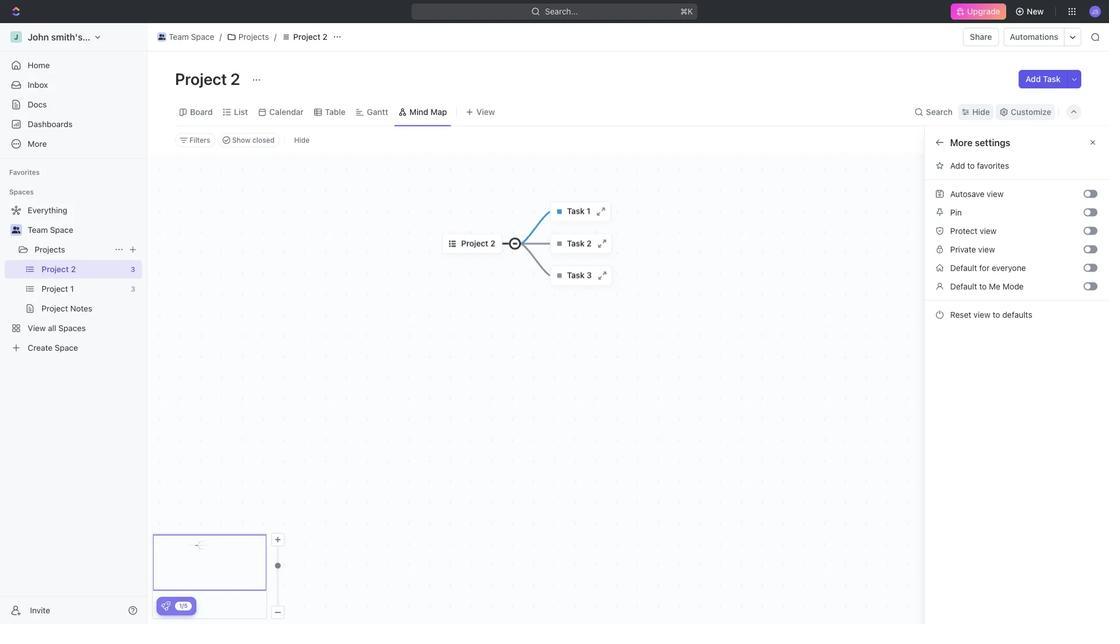 Task type: vqa. For each thing, say whether or not it's contained in the screenshot.
the middle 2
yes



Task type: locate. For each thing, give the bounding box(es) containing it.
closed
[[253, 136, 275, 144]]

sharing & permissions button
[[932, 273, 1103, 292]]

1 vertical spatial more settings
[[951, 184, 1002, 193]]

to for add
[[968, 161, 975, 170]]

view inside "autosave view" button
[[987, 189, 1004, 199]]

1 vertical spatial spaces
[[58, 323, 86, 333]]

everything
[[28, 205, 67, 215]]

customize for customize mind map
[[937, 137, 983, 148]]

0 vertical spatial 3
[[131, 265, 135, 273]]

0 vertical spatial mind
[[410, 107, 429, 117]]

view inside tree
[[28, 323, 46, 333]]

sidebar navigation
[[0, 23, 150, 624]]

0 horizontal spatial team space link
[[28, 221, 140, 239]]

projects link
[[224, 30, 272, 44], [35, 240, 110, 259]]

1 horizontal spatial to
[[980, 281, 987, 291]]

team space right user group image
[[169, 32, 214, 42]]

space down the view all spaces link
[[55, 343, 78, 353]]

show closed
[[232, 136, 275, 144]]

3 for 2
[[131, 265, 135, 273]]

more button
[[5, 135, 142, 153]]

map down customize mind map
[[971, 161, 988, 170]]

0 vertical spatial 2
[[323, 32, 328, 42]]

customize up the add to favorites at top
[[937, 137, 983, 148]]

1 vertical spatial team space link
[[28, 221, 140, 239]]

0 vertical spatial mind map
[[410, 107, 447, 117]]

more settings down the add to favorites at top
[[951, 184, 1002, 193]]

1 horizontal spatial team space link
[[154, 30, 217, 44]]

1 vertical spatial mind map
[[951, 161, 988, 170]]

autosave view
[[951, 189, 1004, 199]]

0 vertical spatial add
[[1026, 74, 1042, 84]]

0 horizontal spatial spaces
[[9, 188, 34, 196]]

customize inside customize button
[[1011, 107, 1052, 117]]

more up pin
[[951, 184, 970, 193]]

1 vertical spatial team space
[[28, 225, 73, 235]]

inbox
[[28, 80, 48, 90]]

1 / from the left
[[220, 32, 222, 42]]

2 horizontal spatial to
[[993, 310, 1001, 319]]

view inside delete view button
[[977, 296, 994, 305]]

autosave
[[951, 189, 985, 199]]

2 vertical spatial 2
[[71, 264, 76, 274]]

view button
[[462, 99, 499, 126]]

0 vertical spatial map
[[431, 107, 447, 117]]

add
[[1026, 74, 1042, 84], [951, 161, 966, 170]]

0 vertical spatial settings
[[975, 137, 1011, 148]]

mind right gantt
[[410, 107, 429, 117]]

mind
[[410, 107, 429, 117], [986, 137, 1007, 148], [951, 161, 969, 170]]

1 horizontal spatial map
[[971, 161, 988, 170]]

space down everything link
[[50, 225, 73, 235]]

view inside button
[[477, 107, 495, 117]]

team space link
[[154, 30, 217, 44], [28, 221, 140, 239]]

map left view dropdown button
[[431, 107, 447, 117]]

1 horizontal spatial customize
[[1011, 107, 1052, 117]]

mind map link
[[407, 104, 447, 120]]

upgrade
[[968, 7, 1001, 16]]

board
[[190, 107, 213, 117]]

projects
[[239, 32, 269, 42], [35, 245, 65, 254]]

1 horizontal spatial spaces
[[58, 323, 86, 333]]

view for delete
[[977, 296, 994, 305]]

2 more settings from the top
[[951, 184, 1002, 193]]

None range field
[[271, 547, 285, 606]]

0 vertical spatial view
[[987, 189, 1004, 199]]

0 vertical spatial project 2 link
[[279, 30, 331, 44]]

to inside reset view to defaults button
[[993, 310, 1001, 319]]

user group image
[[12, 227, 21, 234]]

0 vertical spatial to
[[968, 161, 975, 170]]

hide
[[973, 107, 991, 117], [294, 136, 310, 144]]

Search tasks... text field
[[966, 131, 1081, 149]]

space
[[191, 32, 214, 42], [50, 225, 73, 235], [55, 343, 78, 353]]

space right user group image
[[191, 32, 214, 42]]

0 vertical spatial more settings
[[951, 137, 1011, 148]]

0 horizontal spatial projects link
[[35, 240, 110, 259]]

board link
[[188, 104, 213, 120]]

user group image
[[158, 34, 165, 40]]

map up add to favorites button
[[1010, 137, 1029, 148]]

2 horizontal spatial project 2
[[293, 32, 328, 42]]

mind map right gantt
[[410, 107, 447, 117]]

calendar link
[[267, 104, 304, 120]]

more settings
[[951, 137, 1011, 148], [951, 184, 1002, 193]]

project
[[293, 32, 321, 42], [175, 69, 227, 88], [42, 264, 69, 274], [42, 284, 68, 294], [42, 304, 68, 313]]

0 vertical spatial spaces
[[9, 188, 34, 196]]

dashboards
[[28, 119, 73, 129]]

search...
[[545, 7, 578, 16]]

0 vertical spatial team space link
[[154, 30, 217, 44]]

0 horizontal spatial project 2
[[42, 264, 76, 274]]

1 vertical spatial customize
[[937, 137, 983, 148]]

hide button
[[959, 104, 994, 120]]

show
[[232, 136, 251, 144]]

mind map down customize mind map
[[951, 161, 988, 170]]

tree containing everything
[[5, 201, 142, 357]]

to left defaults in the right of the page
[[993, 310, 1001, 319]]

project 1 link
[[42, 280, 126, 298]]

0 horizontal spatial view
[[28, 323, 46, 333]]

0 horizontal spatial /
[[220, 32, 222, 42]]

filters button
[[175, 133, 216, 147]]

john smith's workspace, , element
[[10, 31, 22, 43]]

1 horizontal spatial projects
[[239, 32, 269, 42]]

show closed button
[[218, 133, 280, 147]]

more down dashboards
[[28, 139, 47, 149]]

1 horizontal spatial mind map
[[951, 161, 988, 170]]

1 vertical spatial add
[[951, 161, 966, 170]]

workspace
[[85, 32, 133, 42]]

team space
[[169, 32, 214, 42], [28, 225, 73, 235]]

2 vertical spatial project 2
[[42, 264, 76, 274]]

favorites
[[9, 168, 40, 176]]

1 horizontal spatial view
[[477, 107, 495, 117]]

spaces
[[9, 188, 34, 196], [58, 323, 86, 333]]

mind up autosave
[[951, 161, 969, 170]]

view down the default to me mode
[[977, 296, 994, 305]]

project for project notes link
[[42, 304, 68, 313]]

gantt
[[367, 107, 388, 117]]

1 3 from the top
[[131, 265, 135, 273]]

1 horizontal spatial hide
[[973, 107, 991, 117]]

more settings button
[[932, 179, 1103, 198]]

mind up 'favorites'
[[986, 137, 1007, 148]]

settings down 'favorites'
[[972, 184, 1002, 193]]

more settings up the add to favorites at top
[[951, 137, 1011, 148]]

add up autosave
[[951, 161, 966, 170]]

add for add to favorites
[[951, 161, 966, 170]]

view for autosave
[[987, 189, 1004, 199]]

to left me
[[980, 281, 987, 291]]

spaces up "create space" link
[[58, 323, 86, 333]]

1 vertical spatial hide
[[294, 136, 310, 144]]

0 horizontal spatial add
[[951, 161, 966, 170]]

1 horizontal spatial add
[[1026, 74, 1042, 84]]

list
[[234, 107, 248, 117]]

me
[[990, 281, 1001, 291]]

to
[[968, 161, 975, 170], [980, 281, 987, 291], [993, 310, 1001, 319]]

view down delete view
[[974, 310, 991, 319]]

1 vertical spatial space
[[50, 225, 73, 235]]

more
[[951, 137, 973, 148], [28, 139, 47, 149], [951, 184, 970, 193]]

spaces inside tree
[[58, 323, 86, 333]]

0 horizontal spatial team space
[[28, 225, 73, 235]]

0 horizontal spatial to
[[968, 161, 975, 170]]

0 horizontal spatial mind
[[410, 107, 429, 117]]

js
[[1092, 8, 1099, 15]]

view for reset
[[974, 310, 991, 319]]

view for view
[[477, 107, 495, 117]]

2 horizontal spatial mind
[[986, 137, 1007, 148]]

0 vertical spatial projects link
[[224, 30, 272, 44]]

upgrade link
[[952, 3, 1007, 20]]

to left 'favorites'
[[968, 161, 975, 170]]

copy link
[[951, 259, 985, 268]]

1 horizontal spatial team
[[169, 32, 189, 42]]

automations button
[[1005, 28, 1065, 46]]

1 horizontal spatial team space
[[169, 32, 214, 42]]

hide up customize mind map
[[973, 107, 991, 117]]

0 vertical spatial customize
[[1011, 107, 1052, 117]]

team right user group icon
[[28, 225, 48, 235]]

customize mind map
[[937, 137, 1029, 148]]

view up pin button
[[987, 189, 1004, 199]]

view inside reset view to defaults button
[[974, 310, 991, 319]]

0 horizontal spatial customize
[[937, 137, 983, 148]]

project for project 1 link
[[42, 284, 68, 294]]

to inside add to favorites button
[[968, 161, 975, 170]]

2 vertical spatial space
[[55, 343, 78, 353]]

2 vertical spatial view
[[974, 310, 991, 319]]

automations
[[1011, 32, 1059, 42]]

team space down everything
[[28, 225, 73, 235]]

map
[[431, 107, 447, 117], [1010, 137, 1029, 148], [971, 161, 988, 170]]

0 vertical spatial view
[[477, 107, 495, 117]]

mode
[[1003, 281, 1024, 291]]

1 vertical spatial settings
[[972, 184, 1002, 193]]

0 horizontal spatial hide
[[294, 136, 310, 144]]

0 vertical spatial hide
[[973, 107, 991, 117]]

1 vertical spatial projects
[[35, 245, 65, 254]]

team right user group image
[[169, 32, 189, 42]]

onboarding checklist button element
[[161, 602, 171, 611]]

1 more settings from the top
[[951, 137, 1011, 148]]

js button
[[1087, 2, 1105, 21]]

to inside default to me mode button
[[980, 281, 987, 291]]

1 vertical spatial projects link
[[35, 240, 110, 259]]

0 horizontal spatial team
[[28, 225, 48, 235]]

task
[[1044, 74, 1061, 84]]

create space
[[28, 343, 78, 353]]

0 vertical spatial team space
[[169, 32, 214, 42]]

mind map
[[410, 107, 447, 117], [951, 161, 988, 170]]

customize up the search tasks... text field
[[1011, 107, 1052, 117]]

1 vertical spatial view
[[977, 296, 994, 305]]

hide down calendar
[[294, 136, 310, 144]]

2 horizontal spatial 2
[[323, 32, 328, 42]]

view
[[987, 189, 1004, 199], [977, 296, 994, 305], [974, 310, 991, 319]]

project notes link
[[42, 299, 140, 318]]

2 3 from the top
[[131, 285, 135, 293]]

defaults
[[1003, 310, 1033, 319]]

0 vertical spatial team
[[169, 32, 189, 42]]

1 vertical spatial to
[[980, 281, 987, 291]]

spaces down favorites button
[[9, 188, 34, 196]]

0 horizontal spatial mind map
[[410, 107, 447, 117]]

1 vertical spatial project 2
[[175, 69, 244, 88]]

all
[[48, 323, 56, 333]]

settings
[[975, 137, 1011, 148], [972, 184, 1002, 193]]

filters
[[190, 136, 210, 144]]

2
[[323, 32, 328, 42], [231, 69, 240, 88], [71, 264, 76, 274]]

1 vertical spatial project 2 link
[[42, 260, 126, 279]]

1 vertical spatial 3
[[131, 285, 135, 293]]

1 vertical spatial view
[[28, 323, 46, 333]]

1 horizontal spatial /
[[274, 32, 277, 42]]

autosave view button
[[932, 185, 1084, 203]]

settings up 'favorites'
[[975, 137, 1011, 148]]

0 horizontal spatial projects
[[35, 245, 65, 254]]

0 horizontal spatial 2
[[71, 264, 76, 274]]

add left task
[[1026, 74, 1042, 84]]

2 horizontal spatial map
[[1010, 137, 1029, 148]]

1 horizontal spatial mind
[[951, 161, 969, 170]]

&
[[981, 277, 987, 287]]

0 horizontal spatial map
[[431, 107, 447, 117]]

1 vertical spatial 2
[[231, 69, 240, 88]]

1 vertical spatial team
[[28, 225, 48, 235]]

tree
[[5, 201, 142, 357]]

2 vertical spatial to
[[993, 310, 1001, 319]]



Task type: describe. For each thing, give the bounding box(es) containing it.
add for add task
[[1026, 74, 1042, 84]]

1 horizontal spatial projects link
[[224, 30, 272, 44]]

default to me mode
[[951, 281, 1024, 291]]

customize for customize
[[1011, 107, 1052, 117]]

project for the left project 2 link
[[42, 264, 69, 274]]

more inside more settings button
[[951, 184, 970, 193]]

table
[[325, 107, 346, 117]]

inbox link
[[5, 76, 142, 94]]

3 for 1
[[131, 285, 135, 293]]

default to me mode button
[[932, 277, 1084, 296]]

2 / from the left
[[274, 32, 277, 42]]

1 horizontal spatial project 2
[[175, 69, 244, 88]]

docs
[[28, 100, 47, 109]]

to for default
[[980, 281, 987, 291]]

new button
[[1011, 2, 1051, 21]]

everything link
[[5, 201, 140, 220]]

0 vertical spatial space
[[191, 32, 214, 42]]

hide inside button
[[294, 136, 310, 144]]

delete view button
[[932, 292, 1103, 310]]

invite
[[30, 606, 50, 615]]

reset view to defaults
[[951, 310, 1033, 319]]

john
[[28, 32, 49, 42]]

pin button
[[932, 203, 1084, 222]]

new
[[1027, 7, 1044, 16]]

2 vertical spatial mind
[[951, 161, 969, 170]]

john smith's workspace
[[28, 32, 133, 42]]

projects inside tree
[[35, 245, 65, 254]]

sharing
[[951, 277, 979, 287]]

view button
[[462, 104, 499, 120]]

team space link inside tree
[[28, 221, 140, 239]]

dashboards link
[[5, 115, 142, 134]]

⌘k
[[681, 7, 693, 16]]

delete
[[951, 296, 975, 305]]

copy
[[951, 259, 970, 268]]

delete view
[[951, 296, 994, 305]]

default
[[951, 281, 978, 291]]

more settings inside button
[[951, 184, 1002, 193]]

view all spaces link
[[5, 319, 140, 338]]

notes
[[70, 304, 92, 313]]

project notes
[[42, 304, 92, 313]]

view all spaces
[[28, 323, 86, 333]]

map inside mind map link
[[431, 107, 447, 117]]

add task button
[[1019, 70, 1068, 88]]

docs link
[[5, 95, 142, 114]]

j
[[14, 33, 18, 41]]

calendar
[[269, 107, 304, 117]]

2 inside tree
[[71, 264, 76, 274]]

hide button
[[290, 133, 314, 147]]

tree inside sidebar navigation
[[5, 201, 142, 357]]

gantt link
[[365, 104, 388, 120]]

1 vertical spatial map
[[1010, 137, 1029, 148]]

more inside more dropdown button
[[28, 139, 47, 149]]

settings inside button
[[972, 184, 1002, 193]]

project 1
[[42, 284, 74, 294]]

home
[[28, 60, 50, 70]]

customize button
[[996, 104, 1055, 120]]

search button
[[912, 104, 957, 120]]

link
[[972, 259, 985, 268]]

onboarding checklist button image
[[161, 602, 171, 611]]

reset
[[951, 310, 972, 319]]

sharing & permissions
[[951, 277, 1034, 287]]

favorites
[[978, 161, 1010, 170]]

more up the add to favorites at top
[[951, 137, 973, 148]]

0 horizontal spatial project 2 link
[[42, 260, 126, 279]]

1 horizontal spatial project 2 link
[[279, 30, 331, 44]]

table link
[[323, 104, 346, 120]]

1 vertical spatial mind
[[986, 137, 1007, 148]]

1/5
[[179, 603, 188, 609]]

share
[[971, 32, 993, 42]]

create
[[28, 343, 53, 353]]

share button
[[964, 28, 1000, 46]]

2 vertical spatial map
[[971, 161, 988, 170]]

copy link button
[[932, 255, 1103, 273]]

list link
[[232, 104, 248, 120]]

view for view all spaces
[[28, 323, 46, 333]]

smith's
[[51, 32, 83, 42]]

1
[[70, 284, 74, 294]]

1 horizontal spatial 2
[[231, 69, 240, 88]]

team space inside tree
[[28, 225, 73, 235]]

reset view to defaults button
[[932, 305, 1103, 324]]

permissions
[[989, 277, 1034, 287]]

pin
[[951, 207, 962, 217]]

0 vertical spatial projects
[[239, 32, 269, 42]]

space inside "create space" link
[[55, 343, 78, 353]]

create space link
[[5, 339, 140, 357]]

0 vertical spatial project 2
[[293, 32, 328, 42]]

home link
[[5, 56, 142, 75]]

add task
[[1026, 74, 1061, 84]]

add to favorites button
[[932, 156, 1103, 175]]

search
[[927, 107, 953, 117]]

add to favorites
[[951, 161, 1010, 170]]

project 2 inside tree
[[42, 264, 76, 274]]

team inside tree
[[28, 225, 48, 235]]

hide inside dropdown button
[[973, 107, 991, 117]]

favorites button
[[5, 165, 44, 179]]



